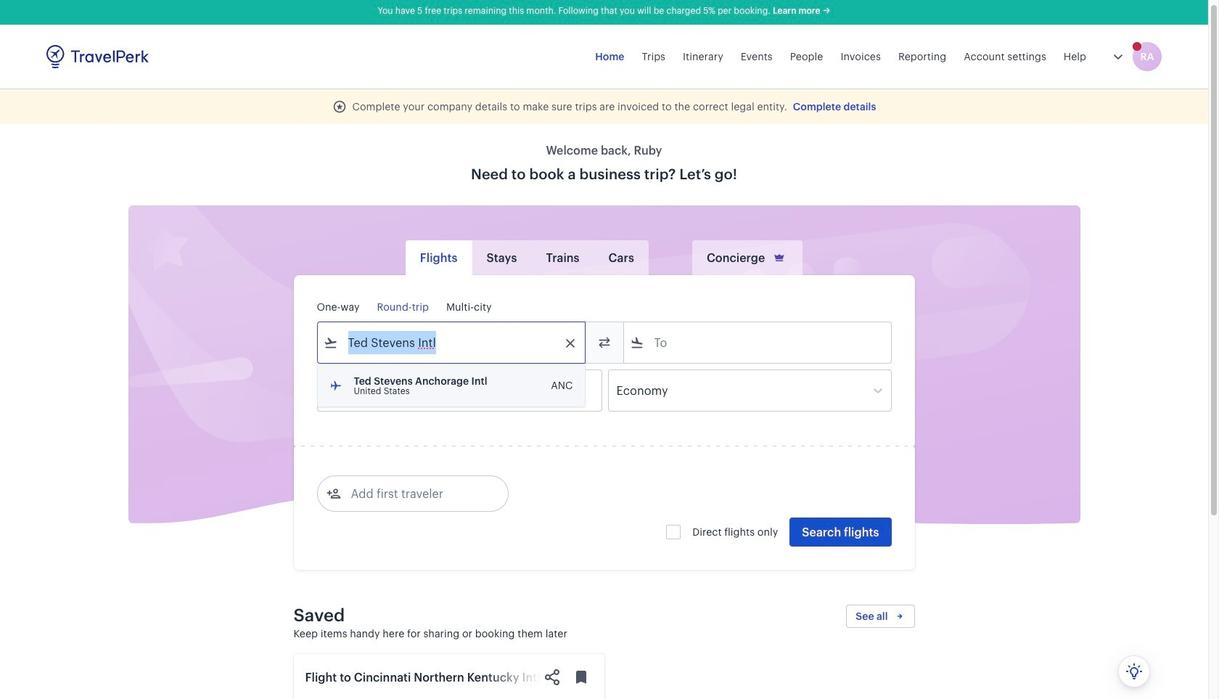 Task type: vqa. For each thing, say whether or not it's contained in the screenshot.
Return text box
yes



Task type: locate. For each thing, give the bounding box(es) containing it.
From search field
[[338, 331, 566, 354]]

Depart text field
[[338, 370, 413, 411]]

Return text field
[[424, 370, 500, 411]]



Task type: describe. For each thing, give the bounding box(es) containing it.
Add first traveler search field
[[341, 482, 492, 505]]

To search field
[[644, 331, 872, 354]]



